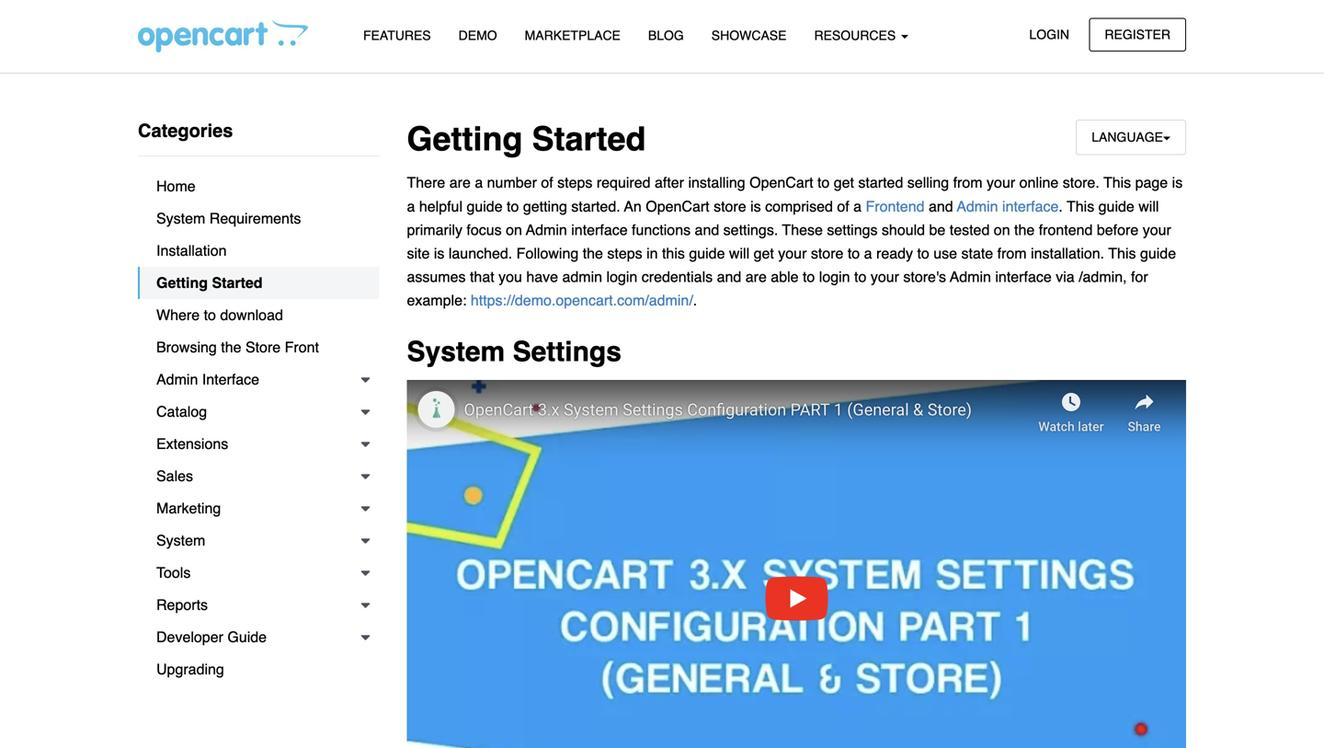 Task type: locate. For each thing, give the bounding box(es) containing it.
interface
[[1003, 198, 1059, 215], [572, 221, 628, 238], [996, 268, 1052, 285]]

1 horizontal spatial getting
[[407, 120, 523, 158]]

this left page
[[1104, 174, 1132, 191]]

1 horizontal spatial steps
[[608, 245, 643, 262]]

get
[[834, 174, 855, 191], [754, 245, 775, 262]]

are inside . this guide will primarily focus on admin interface functions and settings. these settings should be tested on the frontend before your site is launched. following the steps in this guide will get your store to a ready to use state from installation. this guide assumes that you have admin login credentials and are able to login to your store's admin interface via
[[746, 268, 767, 285]]

1 vertical spatial store
[[811, 245, 844, 262]]

system up the tools
[[156, 532, 205, 549]]

0 horizontal spatial the
[[221, 339, 242, 356]]

0 horizontal spatial of
[[541, 174, 554, 191]]

are up helpful
[[450, 174, 471, 191]]

steps inside . this guide will primarily focus on admin interface functions and settings. these settings should be tested on the frontend before your site is launched. following the steps in this guide will get your store to a ready to use state from installation. this guide assumes that you have admin login credentials and are able to login to your store's admin interface via
[[608, 245, 643, 262]]

system requirements link
[[138, 202, 380, 235]]

0 vertical spatial from
[[954, 174, 983, 191]]

on
[[506, 221, 522, 238], [994, 221, 1011, 238]]

admin up the tested
[[957, 198, 999, 215]]

and
[[929, 198, 954, 215], [695, 221, 720, 238], [717, 268, 742, 285]]

your
[[987, 174, 1016, 191], [1143, 221, 1172, 238], [779, 245, 807, 262], [871, 268, 900, 285]]

login link
[[1014, 18, 1086, 51]]

1 on from the left
[[506, 221, 522, 238]]

1 vertical spatial getting
[[156, 274, 208, 291]]

1 horizontal spatial store
[[811, 245, 844, 262]]

opencart up comprised
[[750, 174, 814, 191]]

guide up before
[[1099, 198, 1135, 215]]

on down admin interface link
[[994, 221, 1011, 238]]

2 vertical spatial the
[[221, 339, 242, 356]]

store down installing
[[714, 198, 747, 215]]

1 horizontal spatial .
[[1059, 198, 1063, 215]]

interface
[[202, 371, 260, 388]]

developer guide link
[[138, 621, 380, 653]]

. up frontend
[[1059, 198, 1063, 215]]

https://demo.opencart.com/admin/ link
[[471, 292, 694, 309]]

steps up started. at the left of the page
[[558, 174, 593, 191]]

1 vertical spatial getting started
[[156, 274, 263, 291]]

guide
[[467, 198, 503, 215], [1099, 198, 1135, 215], [689, 245, 725, 262], [1141, 245, 1177, 262]]

0 vertical spatial getting
[[407, 120, 523, 158]]

installation
[[156, 242, 227, 259]]

login right able
[[820, 268, 851, 285]]

1 vertical spatial started
[[212, 274, 263, 291]]

browsing the store front
[[156, 339, 319, 356]]

browsing
[[156, 339, 217, 356]]

there
[[407, 174, 446, 191]]

settings
[[827, 221, 878, 238]]

the inside "browsing the store front" 'link'
[[221, 339, 242, 356]]

is right site
[[434, 245, 445, 262]]

tested
[[950, 221, 990, 238]]

0 vertical spatial interface
[[1003, 198, 1059, 215]]

a up "settings"
[[854, 198, 862, 215]]

the down admin interface link
[[1015, 221, 1035, 238]]

1 vertical spatial opencart
[[646, 198, 710, 215]]

/admin, for example:
[[407, 268, 1149, 309]]

steps
[[558, 174, 593, 191], [608, 245, 643, 262]]

0 horizontal spatial store
[[714, 198, 747, 215]]

0 vertical spatial are
[[450, 174, 471, 191]]

able
[[771, 268, 799, 285]]

and down settings.
[[717, 268, 742, 285]]

1 horizontal spatial is
[[751, 198, 761, 215]]

steps left in
[[608, 245, 643, 262]]

is up settings.
[[751, 198, 761, 215]]

1 vertical spatial from
[[998, 245, 1027, 262]]

1 horizontal spatial getting started
[[407, 120, 646, 158]]

0 vertical spatial steps
[[558, 174, 593, 191]]

system
[[156, 210, 205, 227], [407, 336, 505, 367], [156, 532, 205, 549]]

2 vertical spatial interface
[[996, 268, 1052, 285]]

on right focus
[[506, 221, 522, 238]]

primarily
[[407, 221, 463, 238]]

selling
[[908, 174, 950, 191]]

reports link
[[138, 589, 380, 621]]

store inside there are a number of steps required after installing opencart to get started selling from your online store. this page is a helpful guide to getting started. an opencart store is comprised of a
[[714, 198, 747, 215]]

system for system
[[156, 532, 205, 549]]

are inside there are a number of steps required after installing opencart to get started selling from your online store. this page is a helpful guide to getting started. an opencart store is comprised of a
[[450, 174, 471, 191]]

admin up catalog at the left of the page
[[156, 371, 198, 388]]

1 vertical spatial system
[[407, 336, 505, 367]]

1 horizontal spatial the
[[583, 245, 604, 262]]

from right state
[[998, 245, 1027, 262]]

1 horizontal spatial get
[[834, 174, 855, 191]]

have
[[527, 268, 559, 285]]

frontend
[[866, 198, 925, 215]]

https://demo.opencart.com/admin/
[[471, 292, 694, 309]]

catalog
[[156, 403, 207, 420]]

get left started
[[834, 174, 855, 191]]

is
[[1173, 174, 1183, 191], [751, 198, 761, 215], [434, 245, 445, 262]]

1 horizontal spatial opencart
[[750, 174, 814, 191]]

1 vertical spatial are
[[746, 268, 767, 285]]

blog link
[[635, 19, 698, 52]]

started up required
[[532, 120, 646, 158]]

1 horizontal spatial from
[[998, 245, 1027, 262]]

are left able
[[746, 268, 767, 285]]

to
[[818, 174, 830, 191], [507, 198, 519, 215], [848, 245, 860, 262], [918, 245, 930, 262], [803, 268, 815, 285], [855, 268, 867, 285], [204, 306, 216, 323]]

will down page
[[1139, 198, 1160, 215]]

getting up where at the top left of the page
[[156, 274, 208, 291]]

getting started up where to download
[[156, 274, 263, 291]]

catalog link
[[138, 396, 380, 428]]

get inside there are a number of steps required after installing opencart to get started selling from your online store. this page is a helpful guide to getting started. an opencart store is comprised of a
[[834, 174, 855, 191]]

started up download
[[212, 274, 263, 291]]

your up admin interface link
[[987, 174, 1016, 191]]

assumes
[[407, 268, 466, 285]]

1 vertical spatial is
[[751, 198, 761, 215]]

these
[[783, 221, 823, 238]]

0 vertical spatial system
[[156, 210, 205, 227]]

1 vertical spatial .
[[694, 292, 698, 309]]

of up "settings"
[[838, 198, 850, 215]]

1 horizontal spatial login
[[820, 268, 851, 285]]

system down example:
[[407, 336, 505, 367]]

0 vertical spatial .
[[1059, 198, 1063, 215]]

system down home
[[156, 210, 205, 227]]

2 horizontal spatial is
[[1173, 174, 1183, 191]]

1 vertical spatial steps
[[608, 245, 643, 262]]

0 horizontal spatial getting started
[[156, 274, 263, 291]]

a inside . this guide will primarily focus on admin interface functions and settings. these settings should be tested on the frontend before your site is launched. following the steps in this guide will get your store to a ready to use state from installation. this guide assumes that you have admin login credentials and are able to login to your store's admin interface via
[[865, 245, 873, 262]]

are
[[450, 174, 471, 191], [746, 268, 767, 285]]

will down settings.
[[730, 245, 750, 262]]

started
[[532, 120, 646, 158], [212, 274, 263, 291]]

and up be
[[929, 198, 954, 215]]

0 horizontal spatial getting
[[156, 274, 208, 291]]

the up the "admin"
[[583, 245, 604, 262]]

0 vertical spatial store
[[714, 198, 747, 215]]

1 horizontal spatial started
[[532, 120, 646, 158]]

1 vertical spatial the
[[583, 245, 604, 262]]

the left store
[[221, 339, 242, 356]]

0 vertical spatial of
[[541, 174, 554, 191]]

2 vertical spatial system
[[156, 532, 205, 549]]

register
[[1105, 27, 1171, 42]]

0 horizontal spatial opencart
[[646, 198, 710, 215]]

2 login from the left
[[820, 268, 851, 285]]

of
[[541, 174, 554, 191], [838, 198, 850, 215]]

0 vertical spatial this
[[1104, 174, 1132, 191]]

that
[[470, 268, 495, 285]]

online
[[1020, 174, 1059, 191]]

home link
[[138, 170, 380, 202]]

getting started link
[[138, 267, 380, 299]]

extensions link
[[138, 428, 380, 460]]

marketplace link
[[511, 19, 635, 52]]

number
[[487, 174, 537, 191]]

for
[[1132, 268, 1149, 285]]

credentials
[[642, 268, 713, 285]]

opencart
[[750, 174, 814, 191], [646, 198, 710, 215]]

login
[[607, 268, 638, 285], [820, 268, 851, 285]]

a left ready
[[865, 245, 873, 262]]

your right before
[[1143, 221, 1172, 238]]

is right page
[[1173, 174, 1183, 191]]

get down settings.
[[754, 245, 775, 262]]

interface down online
[[1003, 198, 1059, 215]]

getting
[[523, 198, 568, 215]]

guide right the this
[[689, 245, 725, 262]]

1 vertical spatial get
[[754, 245, 775, 262]]

login right the "admin"
[[607, 268, 638, 285]]

site
[[407, 245, 430, 262]]

after
[[655, 174, 685, 191]]

this down store.
[[1067, 198, 1095, 215]]

front
[[285, 339, 319, 356]]

0 horizontal spatial from
[[954, 174, 983, 191]]

interface left via
[[996, 268, 1052, 285]]

this down before
[[1109, 245, 1137, 262]]

this
[[662, 245, 685, 262]]

your inside there are a number of steps required after installing opencart to get started selling from your online store. this page is a helpful guide to getting started. an opencart store is comprised of a
[[987, 174, 1016, 191]]

getting started
[[407, 120, 646, 158], [156, 274, 263, 291]]

2 horizontal spatial the
[[1015, 221, 1035, 238]]

0 horizontal spatial is
[[434, 245, 445, 262]]

resources
[[815, 28, 900, 43]]

0 horizontal spatial login
[[607, 268, 638, 285]]

be
[[930, 221, 946, 238]]

of up getting
[[541, 174, 554, 191]]

0 horizontal spatial get
[[754, 245, 775, 262]]

guide up focus
[[467, 198, 503, 215]]

categories
[[138, 120, 233, 141]]

2 vertical spatial is
[[434, 245, 445, 262]]

a left number
[[475, 174, 483, 191]]

guide inside there are a number of steps required after installing opencart to get started selling from your online store. this page is a helpful guide to getting started. an opencart store is comprised of a
[[467, 198, 503, 215]]

language button
[[1077, 120, 1187, 155]]

guide
[[228, 628, 267, 645]]

0 vertical spatial getting started
[[407, 120, 646, 158]]

0 vertical spatial will
[[1139, 198, 1160, 215]]

from up frontend and admin interface
[[954, 174, 983, 191]]

getting started up number
[[407, 120, 646, 158]]

system for system requirements
[[156, 210, 205, 227]]

1 horizontal spatial on
[[994, 221, 1011, 238]]

getting up "there"
[[407, 120, 523, 158]]

1 vertical spatial of
[[838, 198, 850, 215]]

0 horizontal spatial steps
[[558, 174, 593, 191]]

opencart down after
[[646, 198, 710, 215]]

admin down state
[[950, 268, 992, 285]]

a down "there"
[[407, 198, 415, 215]]

. down 'credentials'
[[694, 292, 698, 309]]

getting
[[407, 120, 523, 158], [156, 274, 208, 291]]

0 horizontal spatial will
[[730, 245, 750, 262]]

0 horizontal spatial on
[[506, 221, 522, 238]]

developer guide
[[156, 628, 267, 645]]

getting started inside getting started link
[[156, 274, 263, 291]]

store down these
[[811, 245, 844, 262]]

1 horizontal spatial are
[[746, 268, 767, 285]]

and left settings.
[[695, 221, 720, 238]]

focus
[[467, 221, 502, 238]]

your down ready
[[871, 268, 900, 285]]

admin up following
[[526, 221, 568, 238]]

extensions
[[156, 435, 228, 452]]

a
[[475, 174, 483, 191], [407, 198, 415, 215], [854, 198, 862, 215], [865, 245, 873, 262]]

interface down started. at the left of the page
[[572, 221, 628, 238]]

0 horizontal spatial are
[[450, 174, 471, 191]]

store's
[[904, 268, 947, 285]]

0 vertical spatial get
[[834, 174, 855, 191]]



Task type: describe. For each thing, give the bounding box(es) containing it.
0 horizontal spatial started
[[212, 274, 263, 291]]

in
[[647, 245, 658, 262]]

installation link
[[138, 235, 380, 267]]

system settings
[[407, 336, 622, 367]]

resources link
[[801, 19, 923, 52]]

upgrading
[[156, 661, 224, 678]]

steps inside there are a number of steps required after installing opencart to get started selling from your online store. this page is a helpful guide to getting started. an opencart store is comprised of a
[[558, 174, 593, 191]]

showcase link
[[698, 19, 801, 52]]

. inside . this guide will primarily focus on admin interface functions and settings. these settings should be tested on the frontend before your site is launched. following the steps in this guide will get your store to a ready to use state from installation. this guide assumes that you have admin login credentials and are able to login to your store's admin interface via
[[1059, 198, 1063, 215]]

1 vertical spatial this
[[1067, 198, 1095, 215]]

1 vertical spatial will
[[730, 245, 750, 262]]

installing
[[689, 174, 746, 191]]

store
[[246, 339, 281, 356]]

ready
[[877, 245, 914, 262]]

helpful
[[419, 198, 463, 215]]

1 horizontal spatial will
[[1139, 198, 1160, 215]]

guide up for
[[1141, 245, 1177, 262]]

sales link
[[138, 460, 380, 492]]

before
[[1098, 221, 1139, 238]]

started.
[[572, 198, 621, 215]]

state
[[962, 245, 994, 262]]

frontend and admin interface
[[866, 198, 1059, 215]]

there are a number of steps required after installing opencart to get started selling from your online store. this page is a helpful guide to getting started. an opencart store is comprised of a
[[407, 174, 1183, 215]]

0 vertical spatial opencart
[[750, 174, 814, 191]]

tools
[[156, 564, 191, 581]]

to inside where to download link
[[204, 306, 216, 323]]

requirements
[[210, 210, 301, 227]]

this inside there are a number of steps required after installing opencart to get started selling from your online store. this page is a helpful guide to getting started. an opencart store is comprised of a
[[1104, 174, 1132, 191]]

0 horizontal spatial .
[[694, 292, 698, 309]]

admin
[[563, 268, 603, 285]]

store inside . this guide will primarily focus on admin interface functions and settings. these settings should be tested on the frontend before your site is launched. following the steps in this guide will get your store to a ready to use state from installation. this guide assumes that you have admin login credentials and are able to login to your store's admin interface via
[[811, 245, 844, 262]]

system for system settings
[[407, 336, 505, 367]]

language
[[1092, 130, 1164, 144]]

0 vertical spatial and
[[929, 198, 954, 215]]

. this guide will primarily focus on admin interface functions and settings. these settings should be tested on the frontend before your site is launched. following the steps in this guide will get your store to a ready to use state from installation. this guide assumes that you have admin login credentials and are able to login to your store's admin interface via
[[407, 198, 1177, 285]]

marketing link
[[138, 492, 380, 524]]

tools link
[[138, 557, 380, 589]]

where to download link
[[138, 299, 380, 331]]

blog
[[649, 28, 684, 43]]

required
[[597, 174, 651, 191]]

features
[[363, 28, 431, 43]]

comprised
[[766, 198, 833, 215]]

download
[[220, 306, 283, 323]]

from inside there are a number of steps required after installing opencart to get started selling from your online store. this page is a helpful guide to getting started. an opencart store is comprised of a
[[954, 174, 983, 191]]

2 on from the left
[[994, 221, 1011, 238]]

from inside . this guide will primarily focus on admin interface functions and settings. these settings should be tested on the frontend before your site is launched. following the steps in this guide will get your store to a ready to use state from installation. this guide assumes that you have admin login credentials and are able to login to your store's admin interface via
[[998, 245, 1027, 262]]

started
[[859, 174, 904, 191]]

0 vertical spatial is
[[1173, 174, 1183, 191]]

browsing the store front link
[[138, 331, 380, 363]]

register link
[[1090, 18, 1187, 51]]

marketing
[[156, 500, 221, 517]]

you
[[499, 268, 523, 285]]

should
[[882, 221, 926, 238]]

home
[[156, 178, 196, 195]]

login
[[1030, 27, 1070, 42]]

frontend link
[[866, 198, 929, 215]]

showcase
[[712, 28, 787, 43]]

settings.
[[724, 221, 779, 238]]

is inside . this guide will primarily focus on admin interface functions and settings. these settings should be tested on the frontend before your site is launched. following the steps in this guide will get your store to a ready to use state from installation. this guide assumes that you have admin login credentials and are able to login to your store's admin interface via
[[434, 245, 445, 262]]

upgrading link
[[138, 653, 380, 685]]

admin interface link
[[957, 198, 1059, 215]]

an
[[624, 198, 642, 215]]

https://demo.opencart.com/admin/ .
[[471, 292, 698, 309]]

via
[[1056, 268, 1075, 285]]

2 vertical spatial and
[[717, 268, 742, 285]]

1 vertical spatial and
[[695, 221, 720, 238]]

features link
[[350, 19, 445, 52]]

get inside . this guide will primarily focus on admin interface functions and settings. these settings should be tested on the frontend before your site is launched. following the steps in this guide will get your store to a ready to use state from installation. this guide assumes that you have admin login credentials and are able to login to your store's admin interface via
[[754, 245, 775, 262]]

your up able
[[779, 245, 807, 262]]

opencart - open source shopping cart solution image
[[138, 19, 308, 52]]

admin interface link
[[138, 363, 380, 396]]

where to download
[[156, 306, 283, 323]]

launched.
[[449, 245, 513, 262]]

1 vertical spatial interface
[[572, 221, 628, 238]]

example:
[[407, 292, 467, 309]]

use
[[934, 245, 958, 262]]

0 vertical spatial the
[[1015, 221, 1035, 238]]

following
[[517, 245, 579, 262]]

demo
[[459, 28, 497, 43]]

marketplace
[[525, 28, 621, 43]]

0 vertical spatial started
[[532, 120, 646, 158]]

sales
[[156, 467, 193, 484]]

frontend
[[1039, 221, 1093, 238]]

demo link
[[445, 19, 511, 52]]

1 horizontal spatial of
[[838, 198, 850, 215]]

1 login from the left
[[607, 268, 638, 285]]

store.
[[1063, 174, 1100, 191]]

functions
[[632, 221, 691, 238]]

system link
[[138, 524, 380, 557]]

2 vertical spatial this
[[1109, 245, 1137, 262]]

installation.
[[1031, 245, 1105, 262]]

page
[[1136, 174, 1169, 191]]

admin interface
[[156, 371, 260, 388]]

settings
[[513, 336, 622, 367]]

reports
[[156, 596, 208, 613]]

system requirements
[[156, 210, 301, 227]]

/admin,
[[1079, 268, 1128, 285]]

where
[[156, 306, 200, 323]]



Task type: vqa. For each thing, say whether or not it's contained in the screenshot.
topmost with
no



